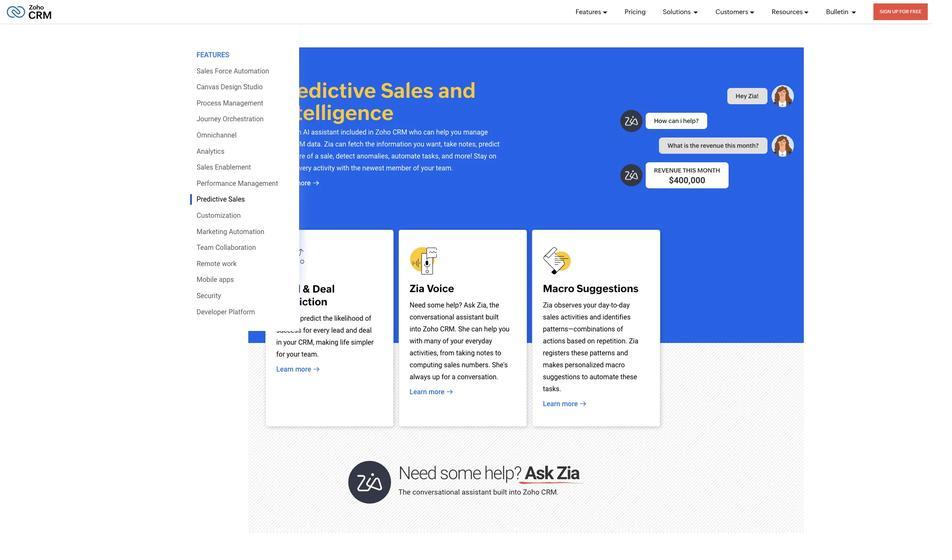 Task type: describe. For each thing, give the bounding box(es) containing it.
fetch
[[348, 140, 364, 148]]

enablement
[[215, 163, 251, 172]]

1 vertical spatial for
[[276, 350, 285, 359]]

she can help you with many of your everyday activities, from taking notes to computing sales numbers. she's always up for a conversation.
[[410, 325, 510, 381]]

simpler
[[351, 338, 374, 347]]

the left revenue
[[690, 142, 700, 149]]

some for zia,
[[428, 301, 445, 309]]

learn more for lead
[[276, 365, 311, 374]]

mobile apps
[[197, 276, 234, 284]]

1 horizontal spatial crm
[[393, 128, 407, 136]]

patterns
[[590, 349, 615, 357]]

automate inside the zia observes your day-to-day sales activities and identifies patterns—combinations of actions based on repetition. zia registers these patterns and makes personalized macro suggestions to automate these tasks.
[[590, 373, 619, 381]]

analytics
[[197, 147, 225, 155]]

features
[[197, 51, 229, 59]]

your down crm,
[[287, 350, 300, 359]]

activities
[[561, 313, 588, 321]]

help? for zia,
[[446, 301, 462, 309]]

every inside who can help you manage your crm data. zia can fetch the information you want, take notes, predict the future of a sale, detect anomalies, automate tasks, and more! stay on top of every activity with the newest member of your team.
[[296, 164, 312, 172]]

ask for zia
[[525, 463, 553, 484]]

success
[[276, 326, 302, 335]]

studio
[[243, 83, 263, 91]]

revenue
[[654, 167, 682, 174]]

remote
[[197, 260, 220, 268]]

hey
[[736, 93, 747, 99]]

built for zia
[[493, 488, 507, 497]]

team collaboration
[[197, 244, 256, 252]]

she
[[458, 325, 470, 333]]

features
[[576, 8, 602, 15]]

can for how can i help?
[[669, 117, 679, 124]]

sales inside the zia observes your day-to-day sales activities and identifies patterns—combinations of actions based on repetition. zia registers these patterns and makes personalized macro suggestions to automate these tasks.
[[543, 313, 559, 321]]

of right the "member"
[[413, 164, 420, 172]]

zoho inside 'need some help? ask zia the conversational assistant built into zoho crm.'
[[523, 488, 540, 497]]

deal
[[313, 283, 335, 295]]

with inside who can help you manage your crm data. zia can fetch the information you want, take notes, predict the future of a sale, detect anomalies, automate tasks, and more! stay on top of every activity with the newest member of your team.
[[337, 164, 350, 172]]

this
[[683, 167, 697, 174]]

stay
[[474, 152, 487, 160]]

journey
[[197, 115, 221, 123]]

revenue this month $400,000
[[654, 167, 721, 185]]

solutions
[[663, 8, 693, 15]]

of right top
[[288, 164, 294, 172]]

need some help? ask zia, the conversational assistant built into
[[410, 301, 499, 333]]

up
[[893, 9, 899, 14]]

learn for zia
[[410, 388, 427, 396]]

can down zia is an ai assistant included in zoho crm
[[335, 140, 347, 148]]

learn down top
[[276, 179, 293, 187]]

some for zia
[[440, 463, 481, 484]]

collaboration
[[215, 244, 256, 252]]

sale,
[[320, 152, 334, 160]]

management for performance management
[[238, 179, 278, 188]]

a for of
[[315, 152, 319, 160]]

actions
[[543, 337, 566, 345]]

anomalies,
[[357, 152, 390, 160]]

more for zia
[[429, 388, 445, 396]]

1 horizontal spatial zoho
[[423, 325, 439, 333]]

&
[[303, 283, 310, 295]]

assistant for zia,
[[456, 313, 484, 321]]

sign up for free link
[[874, 3, 928, 20]]

into for zia,
[[410, 325, 421, 333]]

intelligence
[[276, 101, 394, 125]]

0 horizontal spatial crm.
[[440, 325, 457, 333]]

learn more link for macro
[[543, 399, 587, 409]]

need for zia,
[[410, 301, 426, 309]]

0 horizontal spatial these
[[572, 349, 588, 357]]

mobile
[[197, 276, 217, 284]]

notes
[[477, 349, 494, 357]]

life
[[340, 338, 350, 347]]

month
[[698, 167, 721, 174]]

predict inside zia can predict the likelihood of success for every lead and deal in your crm, making life simpler for your team.
[[300, 315, 321, 323]]

performance
[[197, 179, 236, 188]]

lead & deal prediction
[[276, 283, 335, 308]]

learn more link for lead
[[276, 365, 320, 375]]

zoho crm.
[[423, 325, 457, 333]]

bulletin link
[[827, 0, 857, 24]]

omnichannel
[[197, 131, 237, 139]]

zoho crm logo image
[[6, 2, 52, 21]]

zia!
[[749, 93, 759, 99]]

your inside the zia observes your day-to-day sales activities and identifies patterns—combinations of actions based on repetition. zia registers these patterns and makes personalized macro suggestions to automate these tasks.
[[584, 301, 597, 309]]

need for zia
[[399, 463, 437, 484]]

registers
[[543, 349, 570, 357]]

crm inside who can help you manage your crm data. zia can fetch the information you want, take notes, predict the future of a sale, detect anomalies, automate tasks, and more! stay on top of every activity with the newest member of your team.
[[291, 140, 306, 148]]

0 vertical spatial zoho
[[376, 128, 391, 136]]

top
[[276, 164, 286, 172]]

makes
[[543, 361, 564, 369]]

team
[[197, 244, 214, 252]]

i
[[681, 117, 682, 124]]

sign
[[880, 9, 892, 14]]

personalized
[[565, 361, 604, 369]]

who
[[409, 128, 422, 136]]

can for she can help you with many of your everyday activities, from taking notes to computing sales numbers. she's always up for a conversation.
[[472, 325, 483, 333]]

she's
[[492, 361, 508, 369]]

help for you
[[436, 128, 449, 136]]

resources link
[[772, 0, 810, 24]]

the inside zia can predict the likelihood of success for every lead and deal in your crm, making life simpler for your team.
[[323, 315, 333, 323]]

crm. inside 'need some help? ask zia the conversational assistant built into zoho crm.'
[[542, 488, 559, 497]]

want,
[[426, 140, 443, 148]]

to inside the zia observes your day-to-day sales activities and identifies patterns—combinations of actions based on repetition. zia registers these patterns and makes personalized macro suggestions to automate these tasks.
[[582, 373, 588, 381]]

how can i help?
[[654, 117, 699, 124]]

month?
[[737, 142, 759, 149]]

process management
[[197, 99, 263, 107]]

learn more link down top
[[276, 178, 319, 188]]

automate inside who can help you manage your crm data. zia can fetch the information you want, take notes, predict the future of a sale, detect anomalies, automate tasks, and more! stay on top of every activity with the newest member of your team.
[[392, 152, 421, 160]]

work
[[222, 260, 237, 268]]

assistant for zia
[[462, 488, 492, 497]]

suggestions
[[577, 283, 639, 294]]

sales force automation
[[197, 67, 269, 75]]

team. inside zia can predict the likelihood of success for every lead and deal in your crm, making life simpler for your team.
[[302, 350, 319, 359]]

up
[[433, 373, 440, 381]]

conversation.
[[458, 373, 499, 381]]

of inside zia can predict the likelihood of success for every lead and deal in your crm, making life simpler for your team.
[[365, 315, 372, 323]]

crm,
[[298, 338, 314, 347]]

every inside zia can predict the likelihood of success for every lead and deal in your crm, making life simpler for your team.
[[314, 326, 330, 335]]

taking
[[456, 349, 475, 357]]

into for zia
[[509, 488, 521, 497]]

newest
[[363, 164, 384, 172]]

identifies
[[603, 313, 631, 321]]

tasks,
[[422, 152, 440, 160]]

the up top
[[276, 152, 286, 160]]

ai
[[303, 128, 310, 136]]

force
[[215, 67, 232, 75]]

sales inside predictive sales and intelligence
[[381, 78, 434, 102]]

apps
[[219, 276, 234, 284]]

design
[[221, 83, 242, 91]]

conversational for zia
[[413, 488, 460, 497]]

security
[[197, 292, 221, 300]]

future
[[287, 152, 305, 160]]

process
[[197, 99, 221, 107]]

developer platform
[[197, 308, 255, 316]]

$400,000
[[669, 175, 706, 185]]

management for process management
[[223, 99, 263, 107]]

can for zia can predict the likelihood of success for every lead and deal in your crm, making life simpler for your team.
[[288, 315, 299, 323]]

0 vertical spatial for
[[303, 326, 312, 335]]

how
[[654, 117, 668, 124]]

journey orchestration
[[197, 115, 264, 123]]

numbers.
[[462, 361, 491, 369]]

you for need some help? ask zia, the conversational assistant built into
[[499, 325, 510, 333]]



Task type: locate. For each thing, give the bounding box(es) containing it.
can up everyday
[[472, 325, 483, 333]]

predict up stay
[[479, 140, 500, 148]]

sales down performance management
[[228, 196, 245, 204]]

zia inside 'need some help? ask zia the conversational assistant built into zoho crm.'
[[557, 463, 580, 484]]

automation up studio
[[234, 67, 269, 75]]

for right 'up'
[[442, 373, 450, 381]]

sales inside 'she can help you with many of your everyday activities, from taking notes to computing sales numbers. she's always up for a conversation.'
[[444, 361, 460, 369]]

marketing automation
[[197, 228, 265, 236]]

more down crm,
[[295, 365, 311, 374]]

team. down tasks,
[[436, 164, 453, 172]]

learn down tasks. at right
[[543, 400, 561, 408]]

on right based
[[588, 337, 595, 345]]

0 vertical spatial automation
[[234, 67, 269, 75]]

conversational right the the at bottom
[[413, 488, 460, 497]]

1 horizontal spatial in
[[368, 128, 374, 136]]

of down identifies
[[617, 325, 623, 333]]

2 horizontal spatial you
[[499, 325, 510, 333]]

0 vertical spatial you
[[451, 128, 462, 136]]

is for what
[[684, 142, 689, 149]]

a right 'up'
[[452, 373, 456, 381]]

learn more down crm,
[[276, 365, 311, 374]]

you up she's
[[499, 325, 510, 333]]

with up the activities,
[[410, 337, 423, 345]]

0 vertical spatial predict
[[479, 140, 500, 148]]

many
[[424, 337, 441, 345]]

more down suggestions in the bottom of the page
[[562, 400, 578, 408]]

member
[[386, 164, 412, 172]]

2 vertical spatial for
[[442, 373, 450, 381]]

sales down from
[[444, 361, 460, 369]]

the up anomalies,
[[365, 140, 375, 148]]

activity
[[313, 164, 335, 172]]

the
[[399, 488, 411, 497]]

0 vertical spatial help?
[[684, 117, 699, 124]]

1 vertical spatial assistant
[[456, 313, 484, 321]]

help? inside 'need some help? ask zia the conversational assistant built into zoho crm.'
[[485, 463, 522, 484]]

learn more for zia
[[410, 388, 445, 396]]

in
[[368, 128, 374, 136], [276, 338, 282, 347]]

of up from
[[443, 337, 449, 345]]

1 horizontal spatial these
[[621, 373, 638, 381]]

help up take
[[436, 128, 449, 136]]

solutions link
[[663, 0, 699, 24]]

0 vertical spatial help
[[436, 128, 449, 136]]

2 vertical spatial assistant
[[462, 488, 492, 497]]

deal
[[359, 326, 372, 335]]

learn more down always
[[410, 388, 445, 396]]

you inside 'she can help you with many of your everyday activities, from taking notes to computing sales numbers. she's always up for a conversation.'
[[499, 325, 510, 333]]

1 vertical spatial conversational
[[413, 488, 460, 497]]

observes
[[554, 301, 582, 309]]

1 vertical spatial a
[[452, 373, 456, 381]]

predictive
[[276, 78, 376, 102], [197, 196, 227, 204]]

crm
[[393, 128, 407, 136], [291, 140, 306, 148]]

you up take
[[451, 128, 462, 136]]

learn more link
[[276, 178, 319, 188], [276, 365, 320, 375], [410, 387, 453, 397], [543, 399, 587, 409]]

everyday
[[466, 337, 492, 345]]

zia
[[276, 128, 286, 136], [324, 140, 334, 148], [410, 283, 425, 294], [543, 301, 553, 309], [276, 315, 286, 323], [629, 337, 639, 345], [557, 463, 580, 484]]

for inside 'she can help you with many of your everyday activities, from taking notes to computing sales numbers. she's always up for a conversation.'
[[442, 373, 450, 381]]

0 horizontal spatial predictive
[[197, 196, 227, 204]]

a inside 'she can help you with many of your everyday activities, from taking notes to computing sales numbers. she's always up for a conversation.'
[[452, 373, 456, 381]]

zia inside who can help you manage your crm data. zia can fetch the information you want, take notes, predict the future of a sale, detect anomalies, automate tasks, and more! stay on top of every activity with the newest member of your team.
[[324, 140, 334, 148]]

voice
[[427, 283, 454, 294]]

sales enablement
[[197, 163, 251, 172]]

your inside 'she can help you with many of your everyday activities, from taking notes to computing sales numbers. she's always up for a conversation.'
[[451, 337, 464, 345]]

need inside 'need some help? ask zia the conversational assistant built into zoho crm.'
[[399, 463, 437, 484]]

0 vertical spatial sales
[[543, 313, 559, 321]]

some inside "need some help? ask zia, the conversational assistant built into"
[[428, 301, 445, 309]]

1 horizontal spatial automate
[[590, 373, 619, 381]]

a for for
[[452, 373, 456, 381]]

of up deal
[[365, 315, 372, 323]]

performance management
[[197, 179, 278, 188]]

into
[[410, 325, 421, 333], [509, 488, 521, 497]]

hey zia!
[[736, 93, 759, 99]]

with
[[337, 164, 350, 172], [410, 337, 423, 345]]

prediction
[[276, 296, 328, 308]]

of inside 'she can help you with many of your everyday activities, from taking notes to computing sales numbers. she's always up for a conversation.'
[[443, 337, 449, 345]]

0 horizontal spatial to
[[495, 349, 502, 357]]

1 vertical spatial automate
[[590, 373, 619, 381]]

zia observes your day-to-day sales activities and identifies patterns—combinations of actions based on repetition. zia registers these patterns and makes personalized macro suggestions to automate these tasks.
[[543, 301, 639, 393]]

to inside 'she can help you with many of your everyday activities, from taking notes to computing sales numbers. she's always up for a conversation.'
[[495, 349, 502, 357]]

you for zia is an ai assistant included in
[[451, 128, 462, 136]]

zia can predict the likelihood of success for every lead and deal in your crm, making life simpler for your team.
[[276, 315, 374, 359]]

0 horizontal spatial on
[[489, 152, 497, 160]]

conversational up zoho crm.
[[410, 313, 455, 321]]

can left i
[[669, 117, 679, 124]]

into inside "need some help? ask zia, the conversational assistant built into"
[[410, 325, 421, 333]]

1 vertical spatial help
[[484, 325, 497, 333]]

1 horizontal spatial predict
[[479, 140, 500, 148]]

sales up who at top
[[381, 78, 434, 102]]

0 vertical spatial predictive
[[276, 78, 376, 102]]

help up everyday
[[484, 325, 497, 333]]

predictive inside predictive sales and intelligence
[[276, 78, 376, 102]]

some inside 'need some help? ask zia the conversational assistant built into zoho crm.'
[[440, 463, 481, 484]]

0 horizontal spatial in
[[276, 338, 282, 347]]

need down zia voice
[[410, 301, 426, 309]]

0 vertical spatial automate
[[392, 152, 421, 160]]

0 horizontal spatial is
[[287, 128, 292, 136]]

help for to
[[484, 325, 497, 333]]

this
[[726, 142, 736, 149]]

for up crm,
[[303, 326, 312, 335]]

1 horizontal spatial crm.
[[542, 488, 559, 497]]

0 horizontal spatial every
[[296, 164, 312, 172]]

1 horizontal spatial every
[[314, 326, 330, 335]]

more for lead
[[295, 365, 311, 374]]

notes,
[[459, 140, 477, 148]]

help? for zia
[[485, 463, 522, 484]]

1 vertical spatial ask
[[525, 463, 553, 484]]

0 horizontal spatial team.
[[302, 350, 319, 359]]

1 vertical spatial some
[[440, 463, 481, 484]]

predictive sales
[[197, 196, 245, 204]]

ask inside 'need some help? ask zia the conversational assistant built into zoho crm.'
[[525, 463, 553, 484]]

these down macro
[[621, 373, 638, 381]]

built for zia,
[[486, 313, 499, 321]]

1 horizontal spatial predictive
[[276, 78, 376, 102]]

2 horizontal spatial help?
[[684, 117, 699, 124]]

1 vertical spatial is
[[684, 142, 689, 149]]

0 horizontal spatial automate
[[392, 152, 421, 160]]

macro suggestions
[[543, 283, 639, 294]]

every
[[296, 164, 312, 172], [314, 326, 330, 335]]

zia is an ai assistant included in zoho crm
[[276, 128, 407, 136]]

1 vertical spatial crm
[[291, 140, 306, 148]]

conversational inside "need some help? ask zia, the conversational assistant built into"
[[410, 313, 455, 321]]

bulletin
[[827, 8, 850, 15]]

help?
[[684, 117, 699, 124], [446, 301, 462, 309], [485, 463, 522, 484]]

automation up the collaboration
[[229, 228, 265, 236]]

ask for zia,
[[464, 301, 476, 309]]

on
[[489, 152, 497, 160], [588, 337, 595, 345]]

in down success
[[276, 338, 282, 347]]

0 vertical spatial built
[[486, 313, 499, 321]]

your down success
[[284, 338, 297, 347]]

0 horizontal spatial into
[[410, 325, 421, 333]]

lead
[[276, 283, 301, 295]]

0 vertical spatial on
[[489, 152, 497, 160]]

data.
[[307, 140, 323, 148]]

0 vertical spatial crm.
[[440, 325, 457, 333]]

management
[[223, 99, 263, 107], [238, 179, 278, 188]]

0 vertical spatial some
[[428, 301, 445, 309]]

every down future
[[296, 164, 312, 172]]

0 vertical spatial management
[[223, 99, 263, 107]]

crm down an
[[291, 140, 306, 148]]

built inside "need some help? ask zia, the conversational assistant built into"
[[486, 313, 499, 321]]

learn more down top
[[276, 179, 311, 187]]

with inside 'she can help you with many of your everyday activities, from taking notes to computing sales numbers. she's always up for a conversation.'
[[410, 337, 423, 345]]

1 horizontal spatial team.
[[436, 164, 453, 172]]

team. inside who can help you manage your crm data. zia can fetch the information you want, take notes, predict the future of a sale, detect anomalies, automate tasks, and more! stay on top of every activity with the newest member of your team.
[[436, 164, 453, 172]]

conversational for zia,
[[410, 313, 455, 321]]

2 horizontal spatial zoho
[[523, 488, 540, 497]]

1 vertical spatial these
[[621, 373, 638, 381]]

your up future
[[276, 140, 289, 148]]

help inside 'she can help you with many of your everyday activities, from taking notes to computing sales numbers. she's always up for a conversation.'
[[484, 325, 497, 333]]

learn for lead
[[276, 365, 294, 374]]

management down top
[[238, 179, 278, 188]]

the right zia,
[[490, 301, 499, 309]]

0 vertical spatial to
[[495, 349, 502, 357]]

and inside predictive sales and intelligence
[[438, 78, 476, 102]]

1 vertical spatial predictive
[[197, 196, 227, 204]]

0 vertical spatial into
[[410, 325, 421, 333]]

0 horizontal spatial zoho
[[376, 128, 391, 136]]

more
[[295, 179, 311, 187], [295, 365, 311, 374], [429, 388, 445, 396], [562, 400, 578, 408]]

from
[[440, 349, 455, 357]]

on inside who can help you manage your crm data. zia can fetch the information you want, take notes, predict the future of a sale, detect anomalies, automate tasks, and more! stay on top of every activity with the newest member of your team.
[[489, 152, 497, 160]]

patterns—combinations
[[543, 325, 615, 333]]

learn down success
[[276, 365, 294, 374]]

predict down prediction
[[300, 315, 321, 323]]

automate up the "member"
[[392, 152, 421, 160]]

help
[[436, 128, 449, 136], [484, 325, 497, 333]]

1 horizontal spatial help
[[484, 325, 497, 333]]

automate
[[392, 152, 421, 160], [590, 373, 619, 381]]

the inside "need some help? ask zia, the conversational assistant built into"
[[490, 301, 499, 309]]

learn more link for zia
[[410, 387, 453, 397]]

learn more down tasks. at right
[[543, 400, 578, 408]]

management up orchestration
[[223, 99, 263, 107]]

sales
[[197, 67, 213, 75], [381, 78, 434, 102], [197, 163, 213, 172], [228, 196, 245, 204]]

is right what
[[684, 142, 689, 149]]

learn more for macro
[[543, 400, 578, 408]]

1 vertical spatial predict
[[300, 315, 321, 323]]

lead
[[331, 326, 344, 335]]

on right stay
[[489, 152, 497, 160]]

a left sale,
[[315, 152, 319, 160]]

sales up canvas
[[197, 67, 213, 75]]

1 vertical spatial into
[[509, 488, 521, 497]]

with down detect
[[337, 164, 350, 172]]

conversational inside 'need some help? ask zia the conversational assistant built into zoho crm.'
[[413, 488, 460, 497]]

1 horizontal spatial to
[[582, 373, 588, 381]]

is left an
[[287, 128, 292, 136]]

0 horizontal spatial a
[[315, 152, 319, 160]]

free
[[911, 9, 922, 14]]

learn more link down 'up'
[[410, 387, 453, 397]]

zia,
[[477, 301, 488, 309]]

1 vertical spatial team.
[[302, 350, 319, 359]]

sales
[[543, 313, 559, 321], [444, 361, 460, 369]]

sales down observes
[[543, 313, 559, 321]]

these down based
[[572, 349, 588, 357]]

features link
[[576, 0, 608, 24]]

1 horizontal spatial a
[[452, 373, 456, 381]]

predictive for predictive sales and intelligence
[[276, 78, 376, 102]]

for
[[303, 326, 312, 335], [276, 350, 285, 359], [442, 373, 450, 381]]

1 vertical spatial built
[[493, 488, 507, 497]]

pricing
[[625, 8, 646, 15]]

0 horizontal spatial help
[[436, 128, 449, 136]]

to up she's
[[495, 349, 502, 357]]

help inside who can help you manage your crm data. zia can fetch the information you want, take notes, predict the future of a sale, detect anomalies, automate tasks, and more! stay on top of every activity with the newest member of your team.
[[436, 128, 449, 136]]

menu shadow image
[[299, 0, 312, 365]]

1 vertical spatial help?
[[446, 301, 462, 309]]

the up 'lead' at the bottom left of the page
[[323, 315, 333, 323]]

0 vertical spatial conversational
[[410, 313, 455, 321]]

0 vertical spatial in
[[368, 128, 374, 136]]

0 vertical spatial need
[[410, 301, 426, 309]]

can up success
[[288, 315, 299, 323]]

for
[[900, 9, 910, 14]]

zia inside zia can predict the likelihood of success for every lead and deal in your crm, making life simpler for your team.
[[276, 315, 286, 323]]

for down success
[[276, 350, 285, 359]]

1 vertical spatial sales
[[444, 361, 460, 369]]

who can help you manage your crm data. zia can fetch the information you want, take notes, predict the future of a sale, detect anomalies, automate tasks, and more! stay on top of every activity with the newest member of your team.
[[276, 128, 500, 172]]

crm up information
[[393, 128, 407, 136]]

and inside zia can predict the likelihood of success for every lead and deal in your crm, making life simpler for your team.
[[346, 326, 357, 335]]

1 vertical spatial in
[[276, 338, 282, 347]]

2 vertical spatial you
[[499, 325, 510, 333]]

1 horizontal spatial on
[[588, 337, 595, 345]]

day-
[[599, 301, 611, 309]]

a inside who can help you manage your crm data. zia can fetch the information you want, take notes, predict the future of a sale, detect anomalies, automate tasks, and more! stay on top of every activity with the newest member of your team.
[[315, 152, 319, 160]]

more down future
[[295, 179, 311, 187]]

can inside zia can predict the likelihood of success for every lead and deal in your crm, making life simpler for your team.
[[288, 315, 299, 323]]

more for macro
[[562, 400, 578, 408]]

need inside "need some help? ask zia, the conversational assistant built into"
[[410, 301, 426, 309]]

customers
[[716, 8, 749, 15]]

1 vertical spatial zoho
[[423, 325, 439, 333]]

and inside who can help you manage your crm data. zia can fetch the information you want, take notes, predict the future of a sale, detect anomalies, automate tasks, and more! stay on top of every activity with the newest member of your team.
[[442, 152, 453, 160]]

0 vertical spatial team.
[[436, 164, 453, 172]]

on inside the zia observes your day-to-day sales activities and identifies patterns—combinations of actions based on repetition. zia registers these patterns and makes personalized macro suggestions to automate these tasks.
[[588, 337, 595, 345]]

built inside 'need some help? ask zia the conversational assistant built into zoho crm.'
[[493, 488, 507, 497]]

1 vertical spatial to
[[582, 373, 588, 381]]

in inside zia can predict the likelihood of success for every lead and deal in your crm, making life simpler for your team.
[[276, 338, 282, 347]]

marketing
[[197, 228, 227, 236]]

automate down macro
[[590, 373, 619, 381]]

need some help? ask zia the conversational assistant built into zoho crm.
[[399, 463, 580, 497]]

to-
[[611, 301, 619, 309]]

0 vertical spatial these
[[572, 349, 588, 357]]

0 vertical spatial assistant
[[311, 128, 339, 136]]

ask
[[464, 301, 476, 309], [525, 463, 553, 484]]

help? inside "need some help? ask zia, the conversational assistant built into"
[[446, 301, 462, 309]]

platform
[[229, 308, 255, 316]]

tasks.
[[543, 385, 562, 393]]

an
[[294, 128, 302, 136]]

1 horizontal spatial ask
[[525, 463, 553, 484]]

1 vertical spatial crm.
[[542, 488, 559, 497]]

predictive for predictive sales
[[197, 196, 227, 204]]

0 vertical spatial crm
[[393, 128, 407, 136]]

1 horizontal spatial you
[[451, 128, 462, 136]]

team. down crm,
[[302, 350, 319, 359]]

more!
[[455, 152, 472, 160]]

1 vertical spatial need
[[399, 463, 437, 484]]

your down she
[[451, 337, 464, 345]]

more down 'up'
[[429, 388, 445, 396]]

every up making
[[314, 326, 330, 335]]

assistant inside 'need some help? ask zia the conversational assistant built into zoho crm.'
[[462, 488, 492, 497]]

likelihood
[[334, 315, 364, 323]]

1 horizontal spatial for
[[303, 326, 312, 335]]

team.
[[436, 164, 453, 172], [302, 350, 319, 359]]

some
[[428, 301, 445, 309], [440, 463, 481, 484]]

2 vertical spatial help?
[[485, 463, 522, 484]]

1 horizontal spatial with
[[410, 337, 423, 345]]

can inside 'she can help you with many of your everyday activities, from taking notes to computing sales numbers. she's always up for a conversation.'
[[472, 325, 483, 333]]

is for zia
[[287, 128, 292, 136]]

learn more link down tasks. at right
[[543, 399, 587, 409]]

you down who at top
[[414, 140, 425, 148]]

of down data. at top
[[307, 152, 313, 160]]

1 vertical spatial on
[[588, 337, 595, 345]]

activities,
[[410, 349, 438, 357]]

repetition.
[[597, 337, 628, 345]]

can up want,
[[424, 128, 435, 136]]

0 horizontal spatial you
[[414, 140, 425, 148]]

0 horizontal spatial for
[[276, 350, 285, 359]]

1 vertical spatial management
[[238, 179, 278, 188]]

assistant inside "need some help? ask zia, the conversational assistant built into"
[[456, 313, 484, 321]]

the down detect
[[351, 164, 361, 172]]

learn down always
[[410, 388, 427, 396]]

learn for macro
[[543, 400, 561, 408]]

you
[[451, 128, 462, 136], [414, 140, 425, 148], [499, 325, 510, 333]]

can for who can help you manage your crm data. zia can fetch the information you want, take notes, predict the future of a sale, detect anomalies, automate tasks, and more! stay on top of every activity with the newest member of your team.
[[424, 128, 435, 136]]

in right included
[[368, 128, 374, 136]]

0 horizontal spatial predict
[[300, 315, 321, 323]]

predict inside who can help you manage your crm data. zia can fetch the information you want, take notes, predict the future of a sale, detect anomalies, automate tasks, and more! stay on top of every activity with the newest member of your team.
[[479, 140, 500, 148]]

your left day-
[[584, 301, 597, 309]]

0 horizontal spatial ask
[[464, 301, 476, 309]]

suggestions
[[543, 373, 581, 381]]

zia voice
[[410, 283, 454, 294]]

2 horizontal spatial for
[[442, 373, 450, 381]]

take
[[444, 140, 457, 148]]

of inside the zia observes your day-to-day sales activities and identifies patterns—combinations of actions based on repetition. zia registers these patterns and makes personalized macro suggestions to automate these tasks.
[[617, 325, 623, 333]]

into inside 'need some help? ask zia the conversational assistant built into zoho crm.'
[[509, 488, 521, 497]]

always
[[410, 373, 431, 381]]

your down tasks,
[[421, 164, 434, 172]]

learn more link down crm,
[[276, 365, 320, 375]]

ask inside "need some help? ask zia, the conversational assistant built into"
[[464, 301, 476, 309]]

0 vertical spatial every
[[296, 164, 312, 172]]

to down personalized
[[582, 373, 588, 381]]

sales down analytics
[[197, 163, 213, 172]]

1 vertical spatial you
[[414, 140, 425, 148]]

macro
[[606, 361, 625, 369]]

1 vertical spatial automation
[[229, 228, 265, 236]]

need up the the at bottom
[[399, 463, 437, 484]]

based
[[567, 337, 586, 345]]

0 vertical spatial is
[[287, 128, 292, 136]]

detect
[[336, 152, 355, 160]]

2 vertical spatial zoho
[[523, 488, 540, 497]]

1 horizontal spatial help?
[[485, 463, 522, 484]]

1 vertical spatial every
[[314, 326, 330, 335]]



Task type: vqa. For each thing, say whether or not it's contained in the screenshot.
Zoho's CRM Platform Bigin Grows 74% YoY on the left top
no



